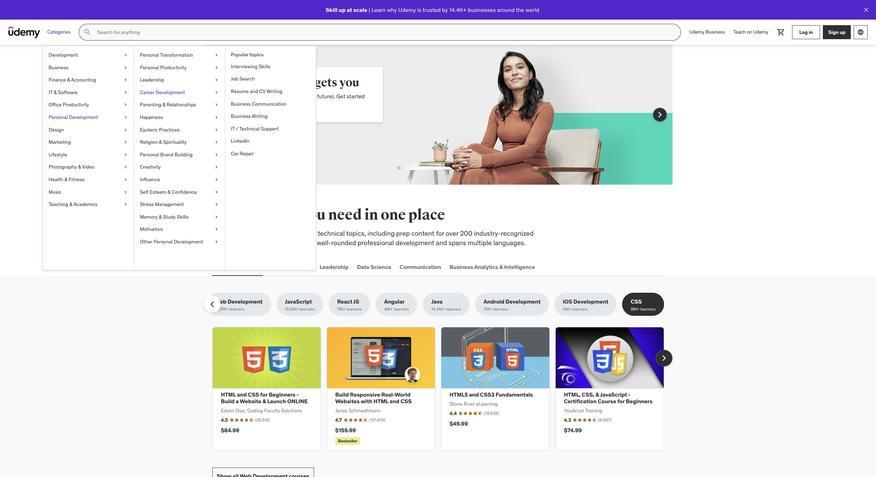 Task type: vqa. For each thing, say whether or not it's contained in the screenshot.


Task type: describe. For each thing, give the bounding box(es) containing it.
xsmall image for finance & accounting
[[123, 77, 128, 84]]

memory
[[140, 214, 158, 220]]

build inside the html and css for beginners - build a website & launch online
[[221, 398, 235, 405]]

well-
[[317, 239, 332, 247]]

previous image
[[207, 299, 218, 310]]

photography
[[49, 164, 77, 170]]

topic filters element
[[204, 293, 665, 316]]

development inside other personal development link
[[174, 239, 203, 245]]

future).
[[317, 93, 335, 100]]

learners inside the react js 7m+ learners
[[347, 307, 362, 312]]

build inside the build responsive real-world websites with html and css
[[335, 391, 349, 398]]

xsmall image for stress management
[[214, 201, 219, 208]]

submit search image
[[83, 28, 92, 36]]

development inside development link
[[49, 52, 78, 58]]

gets
[[315, 75, 338, 90]]

certifications,
[[212, 239, 253, 247]]

beginners inside the html and css for beginners - build a website & launch online
[[269, 391, 296, 398]]

9m+
[[631, 307, 640, 312]]

office
[[49, 102, 62, 108]]

xsmall image for development
[[123, 52, 128, 59]]

esoteric
[[140, 127, 158, 133]]

sign up
[[829, 29, 846, 35]]

creativity
[[140, 164, 161, 170]]

xsmall image for personal brand building
[[214, 151, 219, 158]]

up for sign
[[840, 29, 846, 35]]

and inside 'covering critical workplace skills to technical topics, including prep content for over 200 industry-recognized certifications, our catalog supports well-rounded professional development and spans multiple languages.'
[[436, 239, 447, 247]]

video
[[82, 164, 95, 170]]

career development link
[[134, 86, 225, 99]]

software
[[58, 89, 78, 95]]

android development 7m+ learners
[[484, 298, 541, 312]]

next image
[[655, 109, 666, 120]]

self
[[140, 189, 149, 195]]

react js 7m+ learners
[[337, 298, 362, 312]]

self esteem & confidence
[[140, 189, 197, 195]]

topics,
[[347, 229, 366, 238]]

stress management
[[140, 201, 184, 208]]

learners inside ios development 4m+ learners
[[573, 307, 588, 312]]

log in
[[800, 29, 814, 35]]

our
[[254, 239, 264, 247]]

for inside the html and css for beginners - build a website & launch online
[[260, 391, 268, 398]]

development for personal development
[[69, 114, 98, 120]]

with inside the build responsive real-world websites with html and css
[[361, 398, 373, 405]]

over
[[446, 229, 459, 238]]

xsmall image for parenting & relationships
[[214, 102, 219, 108]]

& inside html, css, & javascript - certification course for beginners
[[596, 391, 600, 398]]

learners inside javascript 15.5m+ learners
[[300, 307, 315, 312]]

web for web development 12.2m+ learners
[[215, 298, 227, 305]]

xsmall image for business
[[123, 64, 128, 71]]

esoteric practices
[[140, 127, 180, 133]]

categories
[[47, 29, 70, 35]]

css 9m+ learners
[[631, 298, 656, 312]]

learn
[[372, 6, 386, 13]]

supports
[[289, 239, 315, 247]]

0 vertical spatial writing
[[267, 88, 283, 94]]

xsmall image for other personal development
[[214, 239, 219, 246]]

building
[[175, 151, 193, 158]]

2 your from the left
[[305, 93, 316, 100]]

angular
[[384, 298, 405, 305]]

is
[[418, 6, 422, 13]]

& right teaching
[[69, 201, 72, 208]]

repair
[[240, 150, 254, 157]]

intelligence
[[505, 263, 535, 270]]

music link
[[43, 186, 134, 199]]

javascript inside javascript 15.5m+ learners
[[285, 298, 312, 305]]

covering
[[212, 229, 239, 238]]

it / technical support
[[231, 126, 279, 132]]

xsmall image for creativity
[[214, 164, 219, 171]]

/
[[236, 126, 238, 132]]

ios development 4m+ learners
[[563, 298, 609, 312]]

happiness link
[[134, 111, 225, 124]]

javascript 15.5m+ learners
[[285, 298, 315, 312]]

transformation
[[160, 52, 193, 58]]

& left study at the left top
[[159, 214, 162, 220]]

to
[[311, 229, 317, 238]]

you for gets
[[340, 75, 360, 90]]

7m+ for android development
[[484, 307, 492, 312]]

business for business communication
[[231, 101, 251, 107]]

interviewing
[[231, 63, 258, 70]]

xsmall image for marketing
[[123, 139, 128, 146]]

popular
[[231, 51, 249, 58]]

0 horizontal spatial udemy
[[399, 6, 416, 13]]

religion
[[140, 139, 158, 145]]

udemy business link
[[686, 24, 730, 41]]

learning that gets you skills for your present (and your future). get started with us.
[[237, 75, 365, 108]]

business for business analytics & intelligence
[[450, 263, 474, 270]]

html5
[[450, 391, 468, 398]]

personal for personal brand building
[[140, 151, 159, 158]]

& left video
[[78, 164, 81, 170]]

skills inside memory & study skills link
[[177, 214, 189, 220]]

influence link
[[134, 174, 225, 186]]

xsmall image for teaching & academics
[[123, 201, 128, 208]]

businesses
[[468, 6, 496, 13]]

fitness
[[69, 176, 85, 183]]

1 horizontal spatial the
[[516, 6, 525, 13]]

xsmall image for esoteric practices
[[214, 127, 219, 133]]

relationships
[[167, 102, 196, 108]]

communication inside button
[[400, 263, 441, 270]]

choose a language image
[[858, 29, 865, 36]]

get
[[337, 93, 346, 100]]

css inside the build responsive real-world websites with html and css
[[401, 398, 412, 405]]

and for html and css for beginners - build a website & launch online
[[237, 391, 247, 398]]

by
[[442, 6, 448, 13]]

productivity for office productivity
[[63, 102, 89, 108]]

skill up at scale | learn why udemy is trusted by 14.4k+ businesses around the world
[[326, 6, 540, 13]]

14.4k+
[[450, 6, 467, 13]]

teach on udemy
[[734, 29, 769, 35]]

data
[[357, 263, 370, 270]]

business analytics & intelligence
[[450, 263, 535, 270]]

xsmall image for influence
[[214, 176, 219, 183]]

online
[[287, 398, 308, 405]]

influence
[[140, 176, 160, 183]]

prep
[[397, 229, 410, 238]]

multiple
[[468, 239, 492, 247]]

finance & accounting link
[[43, 74, 134, 86]]

interviewing skills
[[231, 63, 271, 70]]

self esteem & confidence link
[[134, 186, 225, 199]]

personal for personal transformation
[[140, 52, 159, 58]]

website
[[240, 398, 261, 405]]

xsmall image for career development
[[214, 89, 219, 96]]

android
[[484, 298, 505, 305]]

world
[[395, 391, 411, 398]]

html5 and css3 fundamentals link
[[450, 391, 533, 398]]

4m+ inside angular 4m+ learners
[[384, 307, 393, 312]]

html5 and css3 fundamentals
[[450, 391, 533, 398]]

with inside learning that gets you skills for your present (and your future). get started with us.
[[237, 101, 248, 108]]

personal development link
[[43, 111, 134, 124]]

skills inside 'covering critical workplace skills to technical topics, including prep content for over 200 industry-recognized certifications, our catalog supports well-rounded professional development and spans multiple languages.'
[[294, 229, 309, 238]]

it & software link
[[43, 86, 134, 99]]

fundamentals
[[496, 391, 533, 398]]

xsmall image for personal development
[[123, 114, 128, 121]]

it for it certifications
[[270, 263, 275, 270]]

parenting
[[140, 102, 161, 108]]

creativity link
[[134, 161, 225, 174]]

communication button
[[399, 259, 443, 276]]

teaching
[[49, 201, 68, 208]]

brand
[[160, 151, 174, 158]]

& inside the html and css for beginners - build a website & launch online
[[263, 398, 266, 405]]

esoteric practices link
[[134, 124, 225, 136]]

leadership for leadership link
[[140, 77, 164, 83]]

data science
[[357, 263, 392, 270]]

xsmall image for memory & study skills
[[214, 214, 219, 221]]



Task type: locate. For each thing, give the bounding box(es) containing it.
& up office
[[54, 89, 57, 95]]

css right "real-"
[[401, 398, 412, 405]]

for up business communication
[[252, 93, 259, 100]]

photography & video link
[[43, 161, 134, 174]]

communication
[[252, 101, 287, 107], [400, 263, 441, 270]]

build responsive real-world websites with html and css link
[[335, 391, 412, 405]]

1 vertical spatial javascript
[[601, 391, 628, 398]]

5 learners from the left
[[446, 307, 462, 312]]

personal inside 'link'
[[140, 151, 159, 158]]

1 - from the left
[[297, 391, 299, 398]]

0 horizontal spatial 7m+
[[337, 307, 346, 312]]

xsmall image inside office productivity 'link'
[[123, 102, 128, 108]]

xsmall image
[[214, 52, 219, 59], [123, 64, 128, 71], [214, 64, 219, 71], [214, 77, 219, 84], [123, 89, 128, 96], [123, 102, 128, 108], [214, 102, 219, 108], [214, 114, 219, 121], [214, 127, 219, 133], [123, 139, 128, 146], [214, 139, 219, 146], [123, 164, 128, 171], [214, 164, 219, 171], [123, 176, 128, 183], [123, 189, 128, 196], [123, 201, 128, 208], [214, 201, 219, 208], [214, 214, 219, 221], [214, 226, 219, 233], [214, 239, 219, 246]]

xsmall image for design
[[123, 127, 128, 133]]

1 vertical spatial leadership
[[320, 263, 349, 270]]

build left responsive
[[335, 391, 349, 398]]

udemy
[[399, 6, 416, 13], [690, 29, 705, 35], [754, 29, 769, 35]]

1 vertical spatial communication
[[400, 263, 441, 270]]

development down categories dropdown button
[[49, 52, 78, 58]]

4m+ down angular
[[384, 307, 393, 312]]

xsmall image for happiness
[[214, 114, 219, 121]]

sign up link
[[824, 25, 852, 39]]

business for business writing
[[231, 113, 251, 119]]

development inside ios development 4m+ learners
[[574, 298, 609, 305]]

us.
[[249, 101, 257, 108]]

1 horizontal spatial it
[[231, 126, 235, 132]]

professional
[[358, 239, 394, 247]]

web development button
[[212, 259, 263, 276]]

1 your from the left
[[260, 93, 271, 100]]

xsmall image inside parenting & relationships link
[[214, 102, 219, 108]]

1 horizontal spatial productivity
[[160, 64, 187, 71]]

1 vertical spatial skills
[[294, 229, 309, 238]]

business communication link
[[225, 98, 316, 110]]

business down resume
[[231, 101, 251, 107]]

close image
[[863, 6, 870, 13]]

development up parenting & relationships
[[156, 89, 185, 95]]

business down spans
[[450, 263, 474, 270]]

html,
[[564, 391, 581, 398]]

development link
[[43, 49, 134, 61]]

up for skill
[[339, 6, 346, 13]]

learners inside "android development 7m+ learners"
[[493, 307, 509, 312]]

personal down personal transformation
[[140, 64, 159, 71]]

xsmall image inside personal transformation link
[[214, 52, 219, 59]]

0 vertical spatial carousel element
[[204, 45, 673, 185]]

and for html5 and css3 fundamentals
[[469, 391, 479, 398]]

development
[[49, 52, 78, 58], [156, 89, 185, 95], [69, 114, 98, 120], [174, 239, 203, 245], [227, 263, 262, 270], [228, 298, 263, 305], [506, 298, 541, 305], [574, 298, 609, 305]]

7m+ for react js
[[337, 307, 346, 312]]

& right css,
[[596, 391, 600, 398]]

communication down development
[[400, 263, 441, 270]]

you up to at the top left of the page
[[301, 206, 326, 224]]

one
[[381, 206, 406, 224]]

personal down religion
[[140, 151, 159, 158]]

with right 'websites'
[[361, 398, 373, 405]]

for inside 'covering critical workplace skills to technical topics, including prep content for over 200 industry-recognized certifications, our catalog supports well-rounded professional development and spans multiple languages.'
[[436, 229, 445, 238]]

Search for anything text field
[[96, 26, 673, 38]]

interviewing skills link
[[225, 60, 316, 73]]

4m+ inside ios development 4m+ learners
[[563, 307, 572, 312]]

0 horizontal spatial communication
[[252, 101, 287, 107]]

0 horizontal spatial build
[[221, 398, 235, 405]]

leadership down rounded at left
[[320, 263, 349, 270]]

1 horizontal spatial in
[[809, 29, 814, 35]]

responsive
[[350, 391, 380, 398]]

0 vertical spatial skills
[[259, 63, 271, 70]]

it inside button
[[270, 263, 275, 270]]

skills up the us.
[[237, 93, 251, 100]]

practices
[[159, 127, 180, 133]]

science
[[371, 263, 392, 270]]

xsmall image for religion & spirituality
[[214, 139, 219, 146]]

0 horizontal spatial in
[[365, 206, 378, 224]]

teaching & academics
[[49, 201, 98, 208]]

happiness
[[140, 114, 163, 120]]

development inside personal development link
[[69, 114, 98, 120]]

xsmall image for music
[[123, 189, 128, 196]]

7m+ down android
[[484, 307, 492, 312]]

css up 9m+
[[631, 298, 642, 305]]

xsmall image inside other personal development link
[[214, 239, 219, 246]]

0 horizontal spatial it
[[49, 89, 53, 95]]

academics
[[74, 201, 98, 208]]

motivation link
[[134, 223, 225, 236]]

xsmall image inside marketing link
[[123, 139, 128, 146]]

writing down business communication
[[252, 113, 268, 119]]

0 vertical spatial up
[[339, 6, 346, 13]]

1 horizontal spatial you
[[340, 75, 360, 90]]

0 vertical spatial with
[[237, 101, 248, 108]]

learners inside web development 12.2m+ learners
[[229, 307, 245, 312]]

rounded
[[332, 239, 356, 247]]

xsmall image for health & fitness
[[123, 176, 128, 183]]

& right esteem at the left top of the page
[[168, 189, 171, 195]]

1 horizontal spatial html
[[374, 398, 389, 405]]

2 learners from the left
[[300, 307, 315, 312]]

it up office
[[49, 89, 53, 95]]

0 horizontal spatial up
[[339, 6, 346, 13]]

1 horizontal spatial udemy
[[690, 29, 705, 35]]

1 7m+ from the left
[[337, 307, 346, 312]]

personal for personal productivity
[[140, 64, 159, 71]]

0 horizontal spatial the
[[235, 206, 258, 224]]

shopping cart with 0 items image
[[777, 28, 786, 36]]

personal up personal productivity
[[140, 52, 159, 58]]

2 4m+ from the left
[[563, 307, 572, 312]]

it certifications
[[270, 263, 312, 270]]

udemy inside "link"
[[690, 29, 705, 35]]

0 horizontal spatial 4m+
[[384, 307, 393, 312]]

technical
[[239, 126, 260, 132]]

sign
[[829, 29, 839, 35]]

0 horizontal spatial skills
[[177, 214, 189, 220]]

and inside the build responsive real-world websites with html and css
[[390, 398, 400, 405]]

xsmall image inside development link
[[123, 52, 128, 59]]

design
[[49, 127, 64, 133]]

religion & spirituality
[[140, 139, 187, 145]]

1 vertical spatial writing
[[252, 113, 268, 119]]

lifestyle link
[[43, 149, 134, 161]]

css inside the html and css for beginners - build a website & launch online
[[248, 391, 259, 398]]

xsmall image inside influence link
[[214, 176, 219, 183]]

up right sign
[[840, 29, 846, 35]]

1 vertical spatial you
[[301, 206, 326, 224]]

javascript right css,
[[601, 391, 628, 398]]

12.2m+
[[215, 307, 228, 312]]

xsmall image inside music link
[[123, 189, 128, 196]]

and for resume and cv writing
[[250, 88, 258, 94]]

xsmall image inside it & software link
[[123, 89, 128, 96]]

analytics
[[475, 263, 499, 270]]

xsmall image for photography & video
[[123, 164, 128, 171]]

1 horizontal spatial your
[[305, 93, 316, 100]]

1 horizontal spatial -
[[629, 391, 631, 398]]

career development element
[[225, 46, 316, 270]]

xsmall image inside "religion & spirituality" link
[[214, 139, 219, 146]]

0 horizontal spatial you
[[301, 206, 326, 224]]

2 horizontal spatial css
[[631, 298, 642, 305]]

0 vertical spatial skills
[[260, 206, 298, 224]]

xsmall image inside "personal productivity" link
[[214, 64, 219, 71]]

development right android
[[506, 298, 541, 305]]

carousel element
[[204, 45, 673, 185], [212, 327, 673, 451]]

skills up the supports
[[294, 229, 309, 238]]

memory & study skills
[[140, 214, 189, 220]]

xsmall image for it & software
[[123, 89, 128, 96]]

3 learners from the left
[[347, 307, 362, 312]]

xsmall image inside career development 'link'
[[214, 89, 219, 96]]

development down motivation link
[[174, 239, 203, 245]]

1 learners from the left
[[229, 307, 245, 312]]

0 horizontal spatial javascript
[[285, 298, 312, 305]]

xsmall image inside esoteric practices link
[[214, 127, 219, 133]]

leadership button
[[319, 259, 350, 276]]

xsmall image
[[123, 52, 128, 59], [123, 77, 128, 84], [214, 89, 219, 96], [123, 114, 128, 121], [123, 127, 128, 133], [123, 151, 128, 158], [214, 151, 219, 158], [214, 176, 219, 183], [214, 189, 219, 196]]

linkedin link
[[225, 135, 316, 148]]

beginners right website
[[269, 391, 296, 398]]

productivity for personal productivity
[[160, 64, 187, 71]]

personal transformation
[[140, 52, 193, 58]]

xsmall image inside finance & accounting link
[[123, 77, 128, 84]]

need
[[328, 206, 362, 224]]

0 vertical spatial it
[[49, 89, 53, 95]]

& down career development
[[162, 102, 166, 108]]

finance & accounting
[[49, 77, 96, 83]]

leadership for "leadership" button
[[320, 263, 349, 270]]

xsmall image for leadership
[[214, 77, 219, 84]]

web inside button
[[214, 263, 226, 270]]

development inside web development 12.2m+ learners
[[228, 298, 263, 305]]

development down 'certifications,'
[[227, 263, 262, 270]]

- right course
[[629, 391, 631, 398]]

development for ios development 4m+ learners
[[574, 298, 609, 305]]

leadership inside button
[[320, 263, 349, 270]]

javascript inside html, css, & javascript - certification course for beginners
[[601, 391, 628, 398]]

all the skills you need in one place
[[212, 206, 445, 224]]

development for career development
[[156, 89, 185, 95]]

business writing
[[231, 113, 268, 119]]

productivity inside "personal productivity" link
[[160, 64, 187, 71]]

1 horizontal spatial 7m+
[[484, 307, 492, 312]]

started
[[347, 93, 365, 100]]

it left certifications
[[270, 263, 275, 270]]

0 horizontal spatial your
[[260, 93, 271, 100]]

personal right other
[[154, 239, 173, 245]]

up left at
[[339, 6, 346, 13]]

beginners right course
[[626, 398, 653, 405]]

- inside the html and css for beginners - build a website & launch online
[[297, 391, 299, 398]]

7m+ down react
[[337, 307, 346, 312]]

why
[[387, 6, 397, 13]]

udemy image
[[8, 26, 40, 38]]

development for web development 12.2m+ learners
[[228, 298, 263, 305]]

career development
[[140, 89, 185, 95]]

learners inside angular 4m+ learners
[[394, 307, 409, 312]]

popular topics
[[231, 51, 264, 58]]

support
[[261, 126, 279, 132]]

build left a
[[221, 398, 235, 405]]

4m+
[[384, 307, 393, 312], [563, 307, 572, 312]]

skills
[[259, 63, 271, 70], [237, 93, 251, 100], [177, 214, 189, 220]]

- inside html, css, & javascript - certification course for beginners
[[629, 391, 631, 398]]

java
[[432, 298, 443, 305]]

the left world
[[516, 6, 525, 13]]

it for it & software
[[49, 89, 53, 95]]

leadership up career
[[140, 77, 164, 83]]

1 vertical spatial skills
[[237, 93, 251, 100]]

that
[[290, 75, 313, 90]]

carousel element containing learning that gets you
[[204, 45, 673, 185]]

your
[[260, 93, 271, 100], [305, 93, 316, 100]]

html
[[221, 391, 236, 398], [374, 398, 389, 405]]

it for it / technical support
[[231, 126, 235, 132]]

angular 4m+ learners
[[384, 298, 409, 312]]

car repair link
[[225, 148, 316, 160]]

1 horizontal spatial css
[[401, 398, 412, 405]]

learners inside "css 9m+ learners"
[[641, 307, 656, 312]]

javascript up 15.5m+ at the bottom left of the page
[[285, 298, 312, 305]]

and inside resume and cv writing link
[[250, 88, 258, 94]]

xsmall image for motivation
[[214, 226, 219, 233]]

& right analytics
[[500, 263, 503, 270]]

2 vertical spatial it
[[270, 263, 275, 270]]

career
[[140, 89, 155, 95]]

it / technical support link
[[225, 123, 316, 135]]

0 horizontal spatial css
[[248, 391, 259, 398]]

1 horizontal spatial with
[[361, 398, 373, 405]]

you inside learning that gets you skills for your present (and your future). get started with us.
[[340, 75, 360, 90]]

6 learners from the left
[[493, 307, 509, 312]]

& inside "button"
[[500, 263, 503, 270]]

skills inside learning that gets you skills for your present (and your future). get started with us.
[[237, 93, 251, 100]]

& right finance
[[67, 77, 70, 83]]

css
[[631, 298, 642, 305], [248, 391, 259, 398], [401, 398, 412, 405]]

skills down 'stress management' link
[[177, 214, 189, 220]]

business up finance
[[49, 64, 69, 71]]

with left the us.
[[237, 101, 248, 108]]

xsmall image inside business link
[[123, 64, 128, 71]]

1 vertical spatial in
[[365, 206, 378, 224]]

skills inside interviewing skills link
[[259, 63, 271, 70]]

xsmall image inside happiness "link"
[[214, 114, 219, 121]]

0 vertical spatial productivity
[[160, 64, 187, 71]]

skills up job search link on the top of page
[[259, 63, 271, 70]]

1 vertical spatial with
[[361, 398, 373, 405]]

xsmall image inside teaching & academics link
[[123, 201, 128, 208]]

8 learners from the left
[[641, 307, 656, 312]]

critical
[[240, 229, 260, 238]]

for inside learning that gets you skills for your present (and your future). get started with us.
[[252, 93, 259, 100]]

resume
[[231, 88, 249, 94]]

0 vertical spatial javascript
[[285, 298, 312, 305]]

xsmall image inside lifestyle link
[[123, 151, 128, 158]]

motivation
[[140, 226, 163, 233]]

7m+ inside "android development 7m+ learners"
[[484, 307, 492, 312]]

15.5m+
[[285, 307, 299, 312]]

1 vertical spatial the
[[235, 206, 258, 224]]

web for web development
[[214, 263, 226, 270]]

you
[[340, 75, 360, 90], [301, 206, 326, 224]]

categories button
[[43, 24, 75, 41]]

html, css, & javascript - certification course for beginners link
[[564, 391, 653, 405]]

business inside "button"
[[450, 263, 474, 270]]

web up 12.2m+
[[215, 298, 227, 305]]

the up critical
[[235, 206, 258, 224]]

for left the over
[[436, 229, 445, 238]]

personal up design
[[49, 114, 68, 120]]

1 vertical spatial up
[[840, 29, 846, 35]]

1 vertical spatial carousel element
[[212, 327, 673, 451]]

0 vertical spatial in
[[809, 29, 814, 35]]

development inside career development 'link'
[[156, 89, 185, 95]]

1 horizontal spatial communication
[[400, 263, 441, 270]]

development up 12.2m+
[[228, 298, 263, 305]]

xsmall image inside personal brand building 'link'
[[214, 151, 219, 158]]

0 vertical spatial you
[[340, 75, 360, 90]]

stress
[[140, 201, 154, 208]]

skills up "workplace"
[[260, 206, 298, 224]]

productivity up "personal development"
[[63, 102, 89, 108]]

2 horizontal spatial udemy
[[754, 29, 769, 35]]

4 learners from the left
[[394, 307, 409, 312]]

xsmall image for personal productivity
[[214, 64, 219, 71]]

4m+ down "ios"
[[563, 307, 572, 312]]

xsmall image for personal transformation
[[214, 52, 219, 59]]

personal productivity link
[[134, 61, 225, 74]]

1 horizontal spatial build
[[335, 391, 349, 398]]

communication down resume and cv writing link
[[252, 101, 287, 107]]

teach
[[734, 29, 746, 35]]

1 horizontal spatial up
[[840, 29, 846, 35]]

xsmall image inside motivation link
[[214, 226, 219, 233]]

2 - from the left
[[629, 391, 631, 398]]

0 horizontal spatial -
[[297, 391, 299, 398]]

business inside "link"
[[706, 29, 725, 35]]

business analytics & intelligence button
[[448, 259, 537, 276]]

1 horizontal spatial 4m+
[[563, 307, 572, 312]]

it inside career development element
[[231, 126, 235, 132]]

for right course
[[618, 398, 625, 405]]

leadership link
[[134, 74, 225, 86]]

you for skills
[[301, 206, 326, 224]]

xsmall image inside the health & fitness link
[[123, 176, 128, 183]]

learning
[[237, 75, 288, 90]]

0 horizontal spatial with
[[237, 101, 248, 108]]

esteem
[[150, 189, 166, 195]]

0 horizontal spatial beginners
[[269, 391, 296, 398]]

you up the started
[[340, 75, 360, 90]]

html inside the html and css for beginners - build a website & launch online
[[221, 391, 236, 398]]

business up /
[[231, 113, 251, 119]]

0 vertical spatial the
[[516, 6, 525, 13]]

xsmall image inside personal development link
[[123, 114, 128, 121]]

linkedin
[[231, 138, 250, 144]]

development for web development
[[227, 263, 262, 270]]

css right a
[[248, 391, 259, 398]]

7 learners from the left
[[573, 307, 588, 312]]

2 horizontal spatial it
[[270, 263, 275, 270]]

1 horizontal spatial javascript
[[601, 391, 628, 398]]

finance
[[49, 77, 66, 83]]

xsmall image inside design link
[[123, 127, 128, 133]]

for
[[252, 93, 259, 100], [436, 229, 445, 238], [260, 391, 268, 398], [618, 398, 625, 405]]

other
[[140, 239, 152, 245]]

& right religion
[[159, 139, 162, 145]]

0 vertical spatial web
[[214, 263, 226, 270]]

web inside web development 12.2m+ learners
[[215, 298, 227, 305]]

1 horizontal spatial skills
[[237, 93, 251, 100]]

car
[[231, 150, 239, 157]]

& right "health"
[[64, 176, 67, 183]]

next image
[[659, 353, 670, 364]]

for right a
[[260, 391, 268, 398]]

js
[[354, 298, 360, 305]]

in
[[809, 29, 814, 35], [365, 206, 378, 224]]

development down office productivity 'link'
[[69, 114, 98, 120]]

development inside "android development 7m+ learners"
[[506, 298, 541, 305]]

place
[[409, 206, 445, 224]]

your up business communication
[[260, 93, 271, 100]]

personal for personal development
[[49, 114, 68, 120]]

your right (and
[[305, 93, 316, 100]]

business link
[[43, 61, 134, 74]]

productivity inside office productivity 'link'
[[63, 102, 89, 108]]

react
[[337, 298, 353, 305]]

xsmall image for office productivity
[[123, 102, 128, 108]]

xsmall image inside memory & study skills link
[[214, 214, 219, 221]]

at
[[347, 6, 352, 13]]

0 vertical spatial leadership
[[140, 77, 164, 83]]

web down 'certifications,'
[[214, 263, 226, 270]]

learners inside java 14.4m+ learners
[[446, 307, 462, 312]]

xsmall image for self esteem & confidence
[[214, 189, 219, 196]]

1 vertical spatial productivity
[[63, 102, 89, 108]]

7m+ inside the react js 7m+ learners
[[337, 307, 346, 312]]

xsmall image for lifestyle
[[123, 151, 128, 158]]

html left world
[[374, 398, 389, 405]]

spirituality
[[163, 139, 187, 145]]

carousel element containing html and css for beginners - build a website & launch online
[[212, 327, 673, 451]]

xsmall image inside 'self esteem & confidence' link
[[214, 189, 219, 196]]

for inside html, css, & javascript - certification course for beginners
[[618, 398, 625, 405]]

communication inside career development element
[[252, 101, 287, 107]]

and inside the html and css for beginners - build a website & launch online
[[237, 391, 247, 398]]

css inside "css 9m+ learners"
[[631, 298, 642, 305]]

0 vertical spatial communication
[[252, 101, 287, 107]]

writing right 'cv'
[[267, 88, 283, 94]]

2 7m+ from the left
[[484, 307, 492, 312]]

0 horizontal spatial productivity
[[63, 102, 89, 108]]

html inside the build responsive real-world websites with html and css
[[374, 398, 389, 405]]

2 vertical spatial skills
[[177, 214, 189, 220]]

development for android development 7m+ learners
[[506, 298, 541, 305]]

xsmall image inside creativity link
[[214, 164, 219, 171]]

beginners inside html, css, & javascript - certification course for beginners
[[626, 398, 653, 405]]

1 vertical spatial it
[[231, 126, 235, 132]]

religion & spirituality link
[[134, 136, 225, 149]]

1 4m+ from the left
[[384, 307, 393, 312]]

2 horizontal spatial skills
[[259, 63, 271, 70]]

it left /
[[231, 126, 235, 132]]

previous image
[[211, 109, 222, 120]]

& left launch
[[263, 398, 266, 405]]

css,
[[582, 391, 595, 398]]

0 horizontal spatial html
[[221, 391, 236, 398]]

1 horizontal spatial beginners
[[626, 398, 653, 405]]

business left teach on the top
[[706, 29, 725, 35]]

- right launch
[[297, 391, 299, 398]]

0 horizontal spatial leadership
[[140, 77, 164, 83]]

in right log
[[809, 29, 814, 35]]

development right "ios"
[[574, 298, 609, 305]]

job
[[231, 76, 238, 82]]

xsmall image inside photography & video link
[[123, 164, 128, 171]]

parenting & relationships link
[[134, 99, 225, 111]]

1 vertical spatial web
[[215, 298, 227, 305]]

real-
[[382, 391, 395, 398]]

development inside web development button
[[227, 263, 262, 270]]

14.4m+
[[432, 307, 445, 312]]

productivity down transformation
[[160, 64, 187, 71]]

xsmall image inside 'stress management' link
[[214, 201, 219, 208]]

in up including
[[365, 206, 378, 224]]

xsmall image inside leadership link
[[214, 77, 219, 84]]

html left website
[[221, 391, 236, 398]]

1 horizontal spatial leadership
[[320, 263, 349, 270]]



